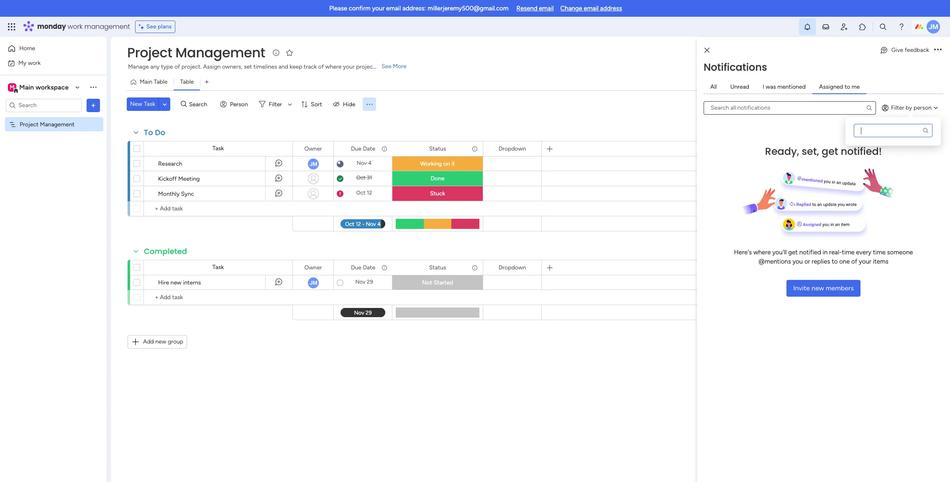 Task type: locate. For each thing, give the bounding box(es) containing it.
0 vertical spatial project
[[127, 43, 172, 62]]

dapulse integrations image
[[783, 79, 789, 85]]

1 horizontal spatial filter
[[891, 104, 904, 111]]

due
[[351, 145, 362, 152], [351, 264, 362, 271]]

2 horizontal spatial your
[[859, 258, 872, 265]]

management inside list box
[[40, 121, 75, 128]]

Completed field
[[142, 246, 189, 257]]

0 horizontal spatial get
[[788, 248, 798, 256]]

status for to do
[[429, 145, 446, 152]]

management
[[175, 43, 265, 62], [40, 121, 75, 128]]

your down every
[[859, 258, 872, 265]]

1 horizontal spatial time
[[873, 248, 886, 256]]

1 email from the left
[[386, 5, 401, 12]]

due date up nov 29
[[351, 264, 375, 271]]

1 vertical spatial get
[[788, 248, 798, 256]]

on
[[443, 160, 450, 167]]

1 date from the top
[[363, 145, 375, 152]]

nov 29
[[355, 279, 373, 285]]

get inside 'here's where you'll get notified in real-time every time someone @mentions you or replies to one of your items'
[[788, 248, 798, 256]]

manage
[[128, 63, 149, 70]]

0 horizontal spatial search image
[[866, 104, 873, 111]]

owner field for to do
[[302, 144, 324, 153]]

1 vertical spatial project
[[20, 121, 39, 128]]

work right my
[[28, 59, 41, 66]]

new for interns
[[171, 279, 182, 286]]

0 vertical spatial due date field
[[349, 144, 377, 153]]

ready, set, get notified!
[[765, 144, 882, 158]]

0 vertical spatial owner
[[304, 145, 322, 152]]

see more
[[382, 63, 407, 70]]

email left address:
[[386, 5, 401, 12]]

nov left 4
[[357, 160, 367, 166]]

0 horizontal spatial management
[[40, 121, 75, 128]]

1 horizontal spatial new
[[171, 279, 182, 286]]

1 vertical spatial status field
[[427, 263, 448, 272]]

+ add task text field down sync
[[148, 204, 289, 214]]

1 vertical spatial invite
[[793, 284, 810, 292]]

main inside workspace selection element
[[19, 83, 34, 91]]

stuck
[[430, 190, 445, 197]]

1 vertical spatial none search field
[[854, 124, 933, 137]]

0 horizontal spatial options image
[[89, 101, 97, 109]]

you'll
[[772, 248, 787, 256]]

1 horizontal spatial options image
[[934, 47, 942, 53]]

status up working on it
[[429, 145, 446, 152]]

work right monday
[[68, 22, 83, 31]]

status field up working on it
[[427, 144, 448, 153]]

options image down workspace options image
[[89, 101, 97, 109]]

done
[[431, 175, 445, 182]]

2 vertical spatial task
[[212, 264, 224, 271]]

track
[[304, 63, 317, 70]]

notifications image
[[803, 23, 812, 31]]

replies
[[812, 258, 830, 265]]

due date up nov 4
[[351, 145, 375, 152]]

2 oct from the top
[[356, 190, 366, 196]]

due up nov 4
[[351, 145, 362, 152]]

search image
[[866, 104, 873, 111], [923, 127, 929, 134]]

nov 4
[[357, 160, 372, 166]]

2 horizontal spatial email
[[584, 5, 599, 12]]

0 vertical spatial options image
[[934, 47, 942, 53]]

task
[[144, 100, 155, 108], [212, 145, 224, 152], [212, 264, 224, 271]]

i
[[763, 83, 764, 90]]

here's
[[734, 248, 752, 256]]

1 horizontal spatial where
[[754, 248, 771, 256]]

filter button
[[255, 97, 295, 111]]

0 vertical spatial dropdown field
[[497, 144, 528, 153]]

date up 4
[[363, 145, 375, 152]]

0 horizontal spatial work
[[28, 59, 41, 66]]

new inside dialog
[[812, 284, 824, 292]]

timelines
[[253, 63, 277, 70]]

0 horizontal spatial project management
[[20, 121, 75, 128]]

1 vertical spatial nov
[[355, 279, 366, 285]]

0 vertical spatial status field
[[427, 144, 448, 153]]

of
[[174, 63, 180, 70], [318, 63, 324, 70], [852, 258, 857, 265]]

oct 31
[[356, 174, 372, 181]]

sort
[[311, 101, 322, 108]]

none search field down mentioned
[[704, 101, 876, 114]]

0 horizontal spatial see
[[146, 23, 156, 30]]

it
[[451, 160, 455, 167]]

show board description image
[[271, 49, 281, 57]]

0 vertical spatial invite
[[891, 49, 905, 56]]

time up one
[[842, 248, 855, 256]]

your inside 'here's where you'll get notified in real-time every time someone @mentions you or replies to one of your items'
[[859, 258, 872, 265]]

workspace image
[[8, 83, 16, 92]]

1 horizontal spatial table
[[180, 78, 194, 85]]

date
[[363, 145, 375, 152], [363, 264, 375, 271]]

task inside button
[[144, 100, 155, 108]]

1 due from the top
[[351, 145, 362, 152]]

get right the set,
[[822, 144, 838, 158]]

main table button
[[127, 75, 174, 89]]

2 owner from the top
[[304, 264, 322, 271]]

1 vertical spatial due
[[351, 264, 362, 271]]

3 email from the left
[[584, 5, 599, 12]]

1 vertical spatial see
[[382, 63, 392, 70]]

column information image for to do
[[381, 145, 388, 152]]

1 vertical spatial search image
[[923, 127, 929, 134]]

invite new members button
[[787, 280, 861, 296]]

1 dropdown field from the top
[[497, 144, 528, 153]]

add to favorites image
[[285, 48, 294, 57]]

0 horizontal spatial invite
[[793, 284, 810, 292]]

column information image
[[381, 145, 388, 152], [472, 145, 478, 152], [381, 264, 388, 271]]

0 vertical spatial due date
[[351, 145, 375, 152]]

new
[[130, 100, 142, 108]]

options image right feedback
[[934, 47, 942, 53]]

not
[[422, 279, 432, 286]]

time up items
[[873, 248, 886, 256]]

person button
[[217, 97, 253, 111]]

1 horizontal spatial get
[[822, 144, 838, 158]]

0 vertical spatial owner field
[[302, 144, 324, 153]]

status field for completed
[[427, 263, 448, 272]]

2 horizontal spatial of
[[852, 258, 857, 265]]

to inside 'here's where you'll get notified in real-time every time someone @mentions you or replies to one of your items'
[[832, 258, 838, 265]]

you
[[793, 258, 803, 265]]

workspace options image
[[89, 83, 97, 91]]

resend
[[517, 5, 537, 12]]

add new group
[[143, 338, 183, 345]]

1 oct from the top
[[356, 174, 366, 181]]

0 horizontal spatial of
[[174, 63, 180, 70]]

2 date from the top
[[363, 264, 375, 271]]

0 vertical spatial + add task text field
[[148, 204, 289, 214]]

owner for to do
[[304, 145, 322, 152]]

0 vertical spatial status
[[429, 145, 446, 152]]

1 status field from the top
[[427, 144, 448, 153]]

project management down search in workspace field
[[20, 121, 75, 128]]

table down any
[[154, 78, 168, 85]]

v2 search image
[[181, 99, 187, 109]]

column information image
[[472, 264, 478, 271]]

1 vertical spatial where
[[754, 248, 771, 256]]

your right confirm
[[372, 5, 385, 12]]

any
[[150, 63, 160, 70]]

+ Add task text field
[[148, 204, 289, 214], [148, 292, 289, 303]]

2 owner field from the top
[[302, 263, 324, 272]]

someone
[[887, 248, 913, 256]]

+ add task text field down interns
[[148, 292, 289, 303]]

1 due date from the top
[[351, 145, 375, 152]]

to down the real- at the bottom right
[[832, 258, 838, 265]]

ready,
[[765, 144, 799, 158]]

oct
[[356, 174, 366, 181], [356, 190, 366, 196]]

where right track
[[325, 63, 342, 70]]

table down project.
[[180, 78, 194, 85]]

options image inside dialog
[[934, 47, 942, 53]]

person
[[230, 101, 248, 108]]

new left the members at the right bottom
[[812, 284, 824, 292]]

0 horizontal spatial filter
[[269, 101, 282, 108]]

2 vertical spatial your
[[859, 258, 872, 265]]

m
[[10, 83, 15, 91]]

Owner field
[[302, 144, 324, 153], [302, 263, 324, 272]]

main down "manage"
[[140, 78, 152, 85]]

1 due date field from the top
[[349, 144, 377, 153]]

assigned
[[819, 83, 843, 90]]

of right one
[[852, 258, 857, 265]]

new
[[171, 279, 182, 286], [812, 284, 824, 292], [155, 338, 166, 345]]

project management list box
[[0, 115, 107, 244]]

2 due date from the top
[[351, 264, 375, 271]]

Due Date field
[[349, 144, 377, 153], [349, 263, 377, 272]]

work for monday
[[68, 22, 83, 31]]

0 vertical spatial project management
[[127, 43, 265, 62]]

Search all notifications search field
[[704, 101, 876, 114]]

oct left the 31
[[356, 174, 366, 181]]

1 horizontal spatial project
[[127, 43, 172, 62]]

notifications
[[704, 60, 767, 74]]

project management
[[127, 43, 265, 62], [20, 121, 75, 128]]

notified
[[799, 248, 821, 256]]

work inside button
[[28, 59, 41, 66]]

0 vertical spatial none search field
[[704, 101, 876, 114]]

1 horizontal spatial work
[[68, 22, 83, 31]]

2 status from the top
[[429, 264, 446, 271]]

email right change
[[584, 5, 599, 12]]

filter inside button
[[891, 104, 904, 111]]

or
[[805, 258, 810, 265]]

1 vertical spatial to
[[832, 258, 838, 265]]

to left me
[[845, 83, 850, 90]]

1 vertical spatial oct
[[356, 190, 366, 196]]

email right resend
[[539, 5, 554, 12]]

see left more
[[382, 63, 392, 70]]

filter by person button
[[878, 101, 944, 114]]

due date field up nov 4
[[349, 144, 377, 153]]

2 email from the left
[[539, 5, 554, 12]]

v2 overdue deadline image
[[337, 190, 344, 198]]

see more link
[[381, 62, 407, 71]]

0 vertical spatial search image
[[866, 104, 873, 111]]

dropdown for completed
[[499, 264, 526, 271]]

invite
[[891, 49, 905, 56], [793, 284, 810, 292]]

dialog
[[697, 37, 950, 482]]

your left project
[[343, 63, 355, 70]]

due up nov 29
[[351, 264, 362, 271]]

2 table from the left
[[180, 78, 194, 85]]

hide
[[343, 101, 355, 108]]

0 horizontal spatial time
[[842, 248, 855, 256]]

1 horizontal spatial email
[[539, 5, 554, 12]]

new right add
[[155, 338, 166, 345]]

1 horizontal spatial your
[[372, 5, 385, 12]]

and
[[279, 63, 288, 70]]

task for completed
[[212, 264, 224, 271]]

1 horizontal spatial search image
[[923, 127, 929, 134]]

1 dropdown from the top
[[499, 145, 526, 152]]

1 owner field from the top
[[302, 144, 324, 153]]

0 vertical spatial nov
[[357, 160, 367, 166]]

project up any
[[127, 43, 172, 62]]

see inside button
[[146, 23, 156, 30]]

1 vertical spatial task
[[212, 145, 224, 152]]

project management up project.
[[127, 43, 265, 62]]

0 horizontal spatial main
[[19, 83, 34, 91]]

1 horizontal spatial invite
[[891, 49, 905, 56]]

monday
[[37, 22, 66, 31]]

owner field for completed
[[302, 263, 324, 272]]

filter by person
[[891, 104, 932, 111]]

nov
[[357, 160, 367, 166], [355, 279, 366, 285]]

filter left by
[[891, 104, 904, 111]]

due date for completed
[[351, 264, 375, 271]]

4
[[368, 160, 372, 166]]

hire new interns
[[158, 279, 201, 286]]

jeremy miller image
[[927, 20, 940, 33]]

status field for to do
[[427, 144, 448, 153]]

Status field
[[427, 144, 448, 153], [427, 263, 448, 272]]

0 vertical spatial to
[[845, 83, 850, 90]]

search image down person
[[923, 127, 929, 134]]

1 horizontal spatial project management
[[127, 43, 265, 62]]

workspace selection element
[[8, 82, 70, 93]]

new for group
[[155, 338, 166, 345]]

1 horizontal spatial see
[[382, 63, 392, 70]]

1 status from the top
[[429, 145, 446, 152]]

add view image
[[205, 79, 209, 85]]

table inside 'button'
[[154, 78, 168, 85]]

management up assign
[[175, 43, 265, 62]]

0 horizontal spatial to
[[832, 258, 838, 265]]

Dropdown field
[[497, 144, 528, 153], [497, 263, 528, 272]]

table
[[154, 78, 168, 85], [180, 78, 194, 85]]

0 vertical spatial dropdown
[[499, 145, 526, 152]]

get up you at the bottom
[[788, 248, 798, 256]]

invite down you at the bottom
[[793, 284, 810, 292]]

owner for completed
[[304, 264, 322, 271]]

None search field
[[704, 101, 876, 114], [854, 124, 933, 137]]

address:
[[403, 5, 426, 12]]

new task
[[130, 100, 155, 108]]

arrow down image
[[285, 99, 295, 109]]

12
[[367, 190, 372, 196]]

2 due from the top
[[351, 264, 362, 271]]

plans
[[158, 23, 172, 30]]

filter left 'arrow down' icon
[[269, 101, 282, 108]]

sync
[[181, 190, 194, 197]]

1 horizontal spatial main
[[140, 78, 152, 85]]

2 horizontal spatial new
[[812, 284, 824, 292]]

help image
[[898, 23, 906, 31]]

1 vertical spatial dropdown
[[499, 264, 526, 271]]

2 status field from the top
[[427, 263, 448, 272]]

0 vertical spatial oct
[[356, 174, 366, 181]]

oct left '12'
[[356, 190, 366, 196]]

1 vertical spatial status
[[429, 264, 446, 271]]

1 table from the left
[[154, 78, 168, 85]]

keep
[[290, 63, 302, 70]]

due date
[[351, 145, 375, 152], [351, 264, 375, 271]]

work
[[68, 22, 83, 31], [28, 59, 41, 66]]

see left 'plans'
[[146, 23, 156, 30]]

project down search in workspace field
[[20, 121, 39, 128]]

new right the hire
[[171, 279, 182, 286]]

0 horizontal spatial project
[[20, 121, 39, 128]]

0 vertical spatial see
[[146, 23, 156, 30]]

date up "29"
[[363, 264, 375, 271]]

main inside 'button'
[[140, 78, 152, 85]]

1 vertical spatial work
[[28, 59, 41, 66]]

options image
[[934, 47, 942, 53], [89, 101, 97, 109]]

my
[[18, 59, 26, 66]]

main right workspace icon
[[19, 83, 34, 91]]

2 dropdown field from the top
[[497, 263, 528, 272]]

date for completed
[[363, 264, 375, 271]]

search image up search for content search field
[[866, 104, 873, 111]]

0 horizontal spatial new
[[155, 338, 166, 345]]

status field up not started
[[427, 263, 448, 272]]

due date field up nov 29
[[349, 263, 377, 272]]

kickoff meeting
[[158, 175, 200, 182]]

1 vertical spatial date
[[363, 264, 375, 271]]

dropdown for to do
[[499, 145, 526, 152]]

1 horizontal spatial of
[[318, 63, 324, 70]]

not started
[[422, 279, 453, 286]]

project inside list box
[[20, 121, 39, 128]]

dropdown
[[499, 145, 526, 152], [499, 264, 526, 271]]

1 horizontal spatial to
[[845, 83, 850, 90]]

feedback
[[905, 46, 929, 54]]

1 vertical spatial owner field
[[302, 263, 324, 272]]

0 horizontal spatial table
[[154, 78, 168, 85]]

see for see plans
[[146, 23, 156, 30]]

2 + add task text field from the top
[[148, 292, 289, 303]]

main workspace
[[19, 83, 69, 91]]

option
[[0, 117, 107, 118]]

apps image
[[859, 23, 867, 31]]

2 dropdown from the top
[[499, 264, 526, 271]]

invite left /
[[891, 49, 905, 56]]

1 vertical spatial your
[[343, 63, 355, 70]]

nov left "29"
[[355, 279, 366, 285]]

status up not started
[[429, 264, 446, 271]]

1 horizontal spatial management
[[175, 43, 265, 62]]

0 vertical spatial due
[[351, 145, 362, 152]]

project.
[[181, 63, 202, 70]]

management down search in workspace field
[[40, 121, 75, 128]]

invite new members
[[793, 284, 854, 292]]

0 horizontal spatial email
[[386, 5, 401, 12]]

main
[[140, 78, 152, 85], [19, 83, 34, 91]]

0 vertical spatial date
[[363, 145, 375, 152]]

1 vertical spatial due date field
[[349, 263, 377, 272]]

status
[[429, 145, 446, 152], [429, 264, 446, 271]]

1 vertical spatial owner
[[304, 264, 322, 271]]

1 vertical spatial due date
[[351, 264, 375, 271]]

1 vertical spatial + add task text field
[[148, 292, 289, 303]]

2 due date field from the top
[[349, 263, 377, 272]]

where up @mentions
[[754, 248, 771, 256]]

1 vertical spatial dropdown field
[[497, 263, 528, 272]]

main for main table
[[140, 78, 152, 85]]

0 horizontal spatial where
[[325, 63, 342, 70]]

filter inside popup button
[[269, 101, 282, 108]]

task for to do
[[212, 145, 224, 152]]

1 vertical spatial project management
[[20, 121, 75, 128]]

0 vertical spatial work
[[68, 22, 83, 31]]

of right the type
[[174, 63, 180, 70]]

none search field down by
[[854, 124, 933, 137]]

0 vertical spatial task
[[144, 100, 155, 108]]

of right track
[[318, 63, 324, 70]]

1 owner from the top
[[304, 145, 322, 152]]

1 vertical spatial management
[[40, 121, 75, 128]]



Task type: describe. For each thing, give the bounding box(es) containing it.
group
[[168, 338, 183, 345]]

dropdown field for to do
[[497, 144, 528, 153]]

to
[[144, 127, 153, 138]]

1
[[911, 49, 913, 56]]

was
[[766, 83, 776, 90]]

management
[[84, 22, 130, 31]]

v2 done deadline image
[[337, 175, 344, 183]]

dialog containing notifications
[[697, 37, 950, 482]]

none search field search all notifications
[[704, 101, 876, 114]]

stands.
[[377, 63, 395, 70]]

of inside 'here's where you'll get notified in real-time every time someone @mentions you or replies to one of your items'
[[852, 258, 857, 265]]

members
[[826, 284, 854, 292]]

all
[[710, 83, 717, 90]]

0 horizontal spatial your
[[343, 63, 355, 70]]

work for my
[[28, 59, 41, 66]]

0 vertical spatial get
[[822, 144, 838, 158]]

more
[[393, 63, 407, 70]]

one
[[839, 258, 850, 265]]

assign
[[203, 63, 221, 70]]

do
[[155, 127, 165, 138]]

invite / 1 button
[[875, 46, 917, 59]]

invite for invite new members
[[793, 284, 810, 292]]

0 vertical spatial your
[[372, 5, 385, 12]]

mentioned
[[778, 83, 806, 90]]

email for change email address
[[584, 5, 599, 12]]

0 vertical spatial where
[[325, 63, 342, 70]]

items
[[873, 258, 889, 265]]

2 time from the left
[[873, 248, 886, 256]]

1 time from the left
[[842, 248, 855, 256]]

search image for search all notifications search box
[[866, 104, 873, 111]]

Search in workspace field
[[18, 100, 70, 110]]

please confirm your email address: millerjeremy500@gmail.com
[[329, 5, 509, 12]]

manage any type of project. assign owners, set timelines and keep track of where your project stands.
[[128, 63, 395, 70]]

assigned to me
[[819, 83, 860, 90]]

/
[[907, 49, 909, 56]]

invite for invite / 1
[[891, 49, 905, 56]]

to do
[[144, 127, 165, 138]]

unread
[[730, 83, 749, 90]]

interns
[[183, 279, 201, 286]]

monthly sync
[[158, 190, 194, 197]]

my work
[[18, 59, 41, 66]]

invite members image
[[840, 23, 849, 31]]

select product image
[[8, 23, 16, 31]]

due date field for to do
[[349, 144, 377, 153]]

menu image
[[365, 100, 374, 108]]

1 vertical spatial options image
[[89, 101, 97, 109]]

status for completed
[[429, 264, 446, 271]]

see for see more
[[382, 63, 392, 70]]

invite / 1
[[891, 49, 913, 56]]

dropdown field for completed
[[497, 263, 528, 272]]

search image for search for content search box
[[923, 127, 929, 134]]

every
[[856, 248, 872, 256]]

hide button
[[330, 97, 360, 111]]

notified!
[[841, 144, 882, 158]]

main for main workspace
[[19, 83, 34, 91]]

filter for filter by person
[[891, 104, 904, 111]]

inbox image
[[822, 23, 830, 31]]

started
[[434, 279, 453, 286]]

confirm
[[349, 5, 371, 12]]

date for to do
[[363, 145, 375, 152]]

working on it
[[420, 160, 455, 167]]

new for members
[[812, 284, 824, 292]]

0 vertical spatial management
[[175, 43, 265, 62]]

To Do field
[[142, 127, 167, 138]]

set
[[244, 63, 252, 70]]

table inside button
[[180, 78, 194, 85]]

here's where you'll get notified in real-time every time someone @mentions you or replies to one of your items
[[734, 248, 913, 265]]

where inside 'here's where you'll get notified in real-time every time someone @mentions you or replies to one of your items'
[[754, 248, 771, 256]]

my work button
[[5, 56, 90, 70]]

email for resend email
[[539, 5, 554, 12]]

angle down image
[[163, 101, 167, 107]]

owners,
[[222, 63, 242, 70]]

i was mentioned
[[763, 83, 806, 90]]

set,
[[802, 144, 819, 158]]

oct 12
[[356, 190, 372, 196]]

monday work management
[[37, 22, 130, 31]]

completed
[[144, 246, 187, 256]]

change email address link
[[560, 5, 622, 12]]

add new group button
[[128, 335, 187, 349]]

1 + add task text field from the top
[[148, 204, 289, 214]]

integrate
[[792, 78, 816, 86]]

Project Management field
[[125, 43, 267, 62]]

oct for stuck
[[356, 190, 366, 196]]

due for to do
[[351, 145, 362, 152]]

home button
[[5, 42, 90, 55]]

table button
[[174, 75, 200, 89]]

see plans button
[[135, 21, 175, 33]]

due date for to do
[[351, 145, 375, 152]]

monthly
[[158, 190, 180, 197]]

Search for content search field
[[854, 124, 933, 137]]

29
[[367, 279, 373, 285]]

in
[[823, 248, 828, 256]]

give feedback button
[[876, 44, 933, 57]]

main table
[[140, 78, 168, 85]]

due date field for completed
[[349, 263, 377, 272]]

person
[[914, 104, 932, 111]]

give feedback
[[891, 46, 929, 54]]

new task button
[[127, 97, 159, 111]]

meeting
[[178, 175, 200, 182]]

filter for filter
[[269, 101, 282, 108]]

by
[[906, 104, 912, 111]]

none search field search for content
[[854, 124, 933, 137]]

Search field
[[187, 98, 212, 110]]

real-
[[829, 248, 842, 256]]

@mentions
[[759, 258, 791, 265]]

change email address
[[560, 5, 622, 12]]

home
[[19, 45, 35, 52]]

nov for not
[[355, 279, 366, 285]]

working
[[420, 160, 442, 167]]

search everything image
[[879, 23, 887, 31]]

address
[[600, 5, 622, 12]]

see plans
[[146, 23, 172, 30]]

oct for done
[[356, 174, 366, 181]]

project management inside list box
[[20, 121, 75, 128]]

kickoff
[[158, 175, 177, 182]]

millerjeremy500@gmail.com
[[428, 5, 509, 12]]

change
[[560, 5, 582, 12]]

due for completed
[[351, 264, 362, 271]]

column information image for completed
[[381, 264, 388, 271]]

31
[[367, 174, 372, 181]]

nov for working
[[357, 160, 367, 166]]

research
[[158, 160, 182, 167]]



Task type: vqa. For each thing, say whether or not it's contained in the screenshot.
the 0
no



